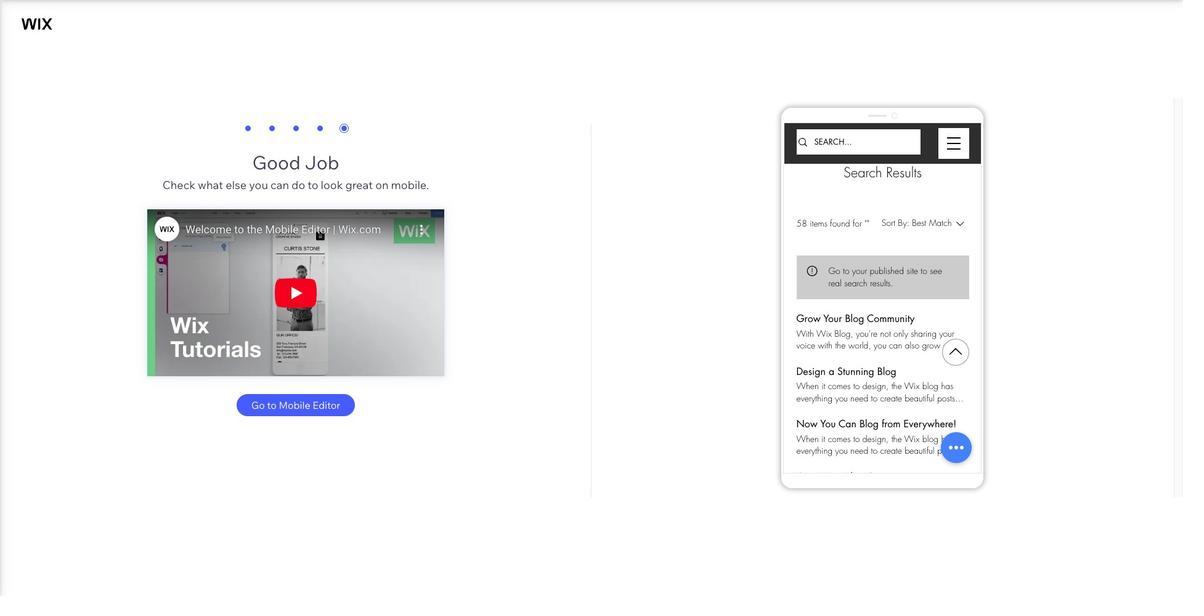 Task type: vqa. For each thing, say whether or not it's contained in the screenshot.
"button" to the middle
no



Task type: describe. For each thing, give the bounding box(es) containing it.
mobile.
[[391, 178, 429, 192]]

mobile
[[279, 399, 310, 411]]

do
[[292, 178, 305, 192]]

go
[[251, 399, 265, 411]]

job
[[305, 151, 339, 174]]

check
[[163, 178, 195, 192]]

what
[[198, 178, 223, 192]]

great
[[345, 178, 373, 192]]

go to mobile editor button
[[236, 394, 355, 416]]

good
[[252, 151, 301, 174]]

to inside good job check what else you can do to look great on mobile.
[[308, 178, 318, 192]]

good job check what else you can do to look great on mobile.
[[163, 151, 429, 192]]



Task type: locate. For each thing, give the bounding box(es) containing it.
look
[[321, 178, 343, 192]]

you
[[249, 178, 268, 192]]

else
[[226, 178, 247, 192]]

editor
[[313, 399, 340, 411]]

to
[[308, 178, 318, 192], [267, 399, 277, 411]]

to right go
[[267, 399, 277, 411]]

0 horizontal spatial to
[[267, 399, 277, 411]]

1 vertical spatial to
[[267, 399, 277, 411]]

to inside button
[[267, 399, 277, 411]]

to right do
[[308, 178, 318, 192]]

can
[[271, 178, 289, 192]]

0 vertical spatial to
[[308, 178, 318, 192]]

go to mobile editor
[[251, 399, 340, 411]]

on
[[375, 178, 389, 192]]

1 horizontal spatial to
[[308, 178, 318, 192]]



